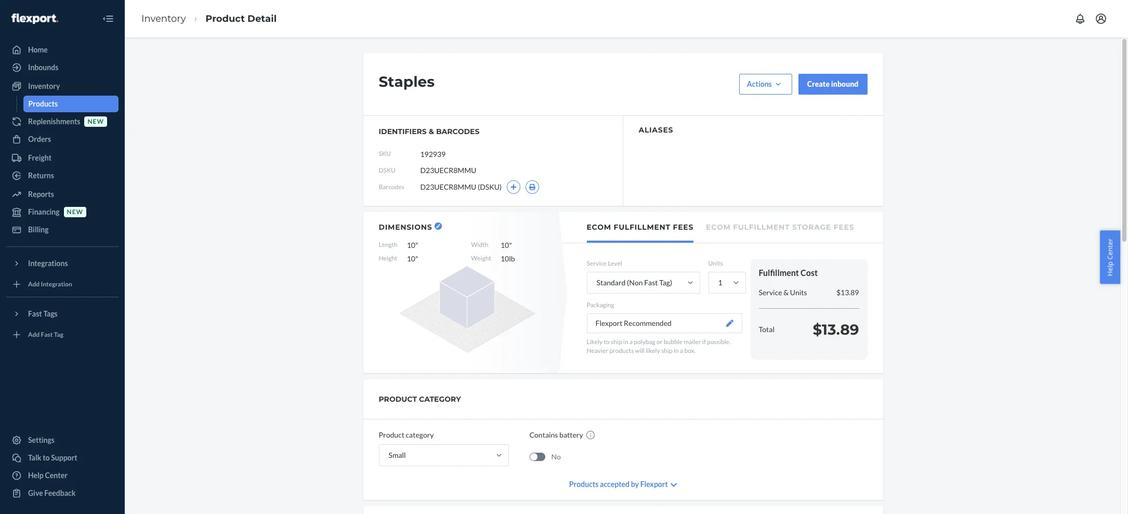 Task type: describe. For each thing, give the bounding box(es) containing it.
1 vertical spatial units
[[791, 288, 808, 297]]

1 horizontal spatial a
[[680, 347, 684, 355]]

add fast tag
[[28, 331, 63, 339]]

" right height
[[416, 254, 419, 263]]

& for service
[[784, 288, 789, 297]]

help center inside button
[[1106, 238, 1116, 276]]

orders
[[28, 135, 51, 144]]

to for talk
[[43, 454, 50, 462]]

create
[[808, 80, 830, 88]]

pencil alt image
[[437, 224, 441, 228]]

tab list containing ecom fulfillment fees
[[562, 212, 884, 243]]

aliases
[[639, 125, 674, 135]]

freight
[[28, 153, 52, 162]]

integrations button
[[6, 255, 119, 272]]

returns
[[28, 171, 54, 180]]

heavier
[[587, 347, 609, 355]]

mailer
[[684, 338, 702, 346]]

new for replenishments
[[88, 118, 104, 126]]

1 vertical spatial inventory link
[[6, 78, 119, 95]]

returns link
[[6, 168, 119, 184]]

box.
[[685, 347, 696, 355]]

staples
[[379, 73, 435, 91]]

flexport logo image
[[11, 13, 58, 24]]

product detail
[[206, 13, 277, 24]]

standard (non fast tag)
[[597, 278, 673, 287]]

product for product detail
[[206, 13, 245, 24]]

cost
[[801, 268, 818, 278]]

d23uecr8mmu (dsku)
[[421, 183, 502, 191]]

fast tags
[[28, 310, 58, 318]]

width
[[471, 241, 489, 249]]

contains battery
[[530, 431, 584, 440]]

0 horizontal spatial units
[[709, 260, 723, 267]]

ecom fulfillment storage fees
[[706, 223, 855, 232]]

integrations
[[28, 259, 68, 268]]

polybag
[[634, 338, 656, 346]]

give
[[28, 489, 43, 498]]

financing
[[28, 208, 60, 216]]

1 vertical spatial ship
[[662, 347, 673, 355]]

ecom fulfillment fees
[[587, 223, 694, 232]]

d23uecr8mmu for d23uecr8mmu
[[421, 166, 477, 175]]

chevron down image
[[671, 482, 677, 489]]

talk to support
[[28, 454, 77, 462]]

sku
[[379, 150, 391, 158]]

flexport recommended
[[596, 319, 672, 328]]

center inside button
[[1106, 238, 1116, 260]]

1 vertical spatial help center
[[28, 471, 68, 480]]

replenishments
[[28, 117, 80, 126]]

ecom for ecom fulfillment fees
[[587, 223, 612, 232]]

tag)
[[660, 278, 673, 287]]

give feedback
[[28, 489, 76, 498]]

10 right height
[[407, 254, 416, 263]]

create inbound
[[808, 80, 859, 88]]

product category
[[379, 431, 434, 440]]

(non
[[627, 278, 643, 287]]

bubble
[[664, 338, 683, 346]]

$13.89 for service & units
[[837, 288, 860, 297]]

total
[[759, 325, 775, 334]]

contains
[[530, 431, 558, 440]]

flexport recommended button
[[587, 314, 743, 334]]

weight
[[471, 254, 492, 262]]

add integration
[[28, 281, 72, 288]]

dimensions
[[379, 223, 432, 232]]

height
[[379, 254, 398, 262]]

fulfillment up service & units
[[759, 268, 800, 278]]

flexport inside button
[[596, 319, 623, 328]]

inbounds link
[[6, 59, 119, 76]]

0 horizontal spatial help
[[28, 471, 44, 480]]

inbound
[[832, 80, 859, 88]]

0 horizontal spatial center
[[45, 471, 68, 480]]

to for likely
[[604, 338, 610, 346]]

1 horizontal spatial flexport
[[641, 480, 668, 489]]

1 horizontal spatial in
[[674, 347, 679, 355]]

home link
[[6, 42, 119, 58]]

0 horizontal spatial ship
[[611, 338, 622, 346]]

service for service & units
[[759, 288, 783, 297]]

" down dimensions
[[416, 241, 419, 250]]

0 horizontal spatial in
[[624, 338, 629, 346]]

service level
[[587, 260, 623, 267]]

help center link
[[6, 468, 119, 484]]

category
[[406, 431, 434, 440]]

storage
[[793, 223, 832, 232]]

billing link
[[6, 222, 119, 238]]

barcodes
[[436, 127, 480, 136]]

10 " height
[[379, 241, 512, 262]]

products for products
[[28, 99, 58, 108]]

fulfillment for fees
[[614, 223, 671, 232]]

by
[[631, 480, 639, 489]]

identifiers
[[379, 127, 427, 136]]

(dsku)
[[478, 183, 502, 191]]

battery
[[560, 431, 584, 440]]

possible.
[[708, 338, 731, 346]]



Task type: vqa. For each thing, say whether or not it's contained in the screenshot.
INVENTORY AND LOGISTICS FINANCING $15.00 OVER 120 DAYS OUTLAID ON OCT 25, 2023 PAID TO NORANDISSIM
no



Task type: locate. For each thing, give the bounding box(es) containing it.
1 horizontal spatial inventory link
[[142, 13, 186, 24]]

ecom for ecom fulfillment storage fees
[[706, 223, 731, 232]]

1 vertical spatial products
[[570, 480, 599, 489]]

create inbound button
[[799, 74, 868, 95]]

1 d23uecr8mmu from the top
[[421, 166, 477, 175]]

1 vertical spatial new
[[67, 208, 83, 216]]

fast left tags in the bottom of the page
[[28, 310, 42, 318]]

barcodes
[[379, 183, 405, 191]]

products left accepted
[[570, 480, 599, 489]]

add down fast tags
[[28, 331, 40, 339]]

0 vertical spatial help
[[1106, 261, 1116, 276]]

0 horizontal spatial flexport
[[596, 319, 623, 328]]

2 add from the top
[[28, 331, 40, 339]]

10 down dimensions
[[407, 241, 416, 250]]

new
[[88, 118, 104, 126], [67, 208, 83, 216]]

10 up "10 lb"
[[501, 241, 509, 250]]

help center button
[[1101, 231, 1121, 284]]

give feedback button
[[6, 485, 119, 502]]

1 10 " from the top
[[407, 241, 419, 250]]

add for add fast tag
[[28, 331, 40, 339]]

talk
[[28, 454, 41, 462]]

1 vertical spatial to
[[43, 454, 50, 462]]

"
[[416, 241, 419, 250], [509, 241, 512, 250], [416, 254, 419, 263]]

tag
[[54, 331, 63, 339]]

help
[[1106, 261, 1116, 276], [28, 471, 44, 480]]

a left box. at the right bottom of page
[[680, 347, 684, 355]]

0 vertical spatial product
[[206, 13, 245, 24]]

d23uecr8mmu for d23uecr8mmu (dsku)
[[421, 183, 477, 191]]

reports
[[28, 190, 54, 199]]

fast inside dropdown button
[[28, 310, 42, 318]]

0 horizontal spatial product
[[206, 13, 245, 24]]

flexport right by
[[641, 480, 668, 489]]

0 vertical spatial help center
[[1106, 238, 1116, 276]]

freight link
[[6, 150, 119, 166]]

0 vertical spatial add
[[28, 281, 40, 288]]

dsku
[[379, 167, 396, 174]]

product category
[[379, 395, 461, 404]]

0 vertical spatial inventory link
[[142, 13, 186, 24]]

in
[[624, 338, 629, 346], [674, 347, 679, 355]]

0 vertical spatial to
[[604, 338, 610, 346]]

1 vertical spatial a
[[680, 347, 684, 355]]

fast left the 'tag)'
[[645, 278, 658, 287]]

d23uecr8mmu up pencil alt icon
[[421, 183, 477, 191]]

flexport down packaging
[[596, 319, 623, 328]]

0 vertical spatial new
[[88, 118, 104, 126]]

open account menu image
[[1096, 12, 1108, 25]]

0 horizontal spatial inventory link
[[6, 78, 119, 95]]

product
[[206, 13, 245, 24], [379, 431, 405, 440]]

1 horizontal spatial ecom
[[706, 223, 731, 232]]

settings link
[[6, 432, 119, 449]]

service & units
[[759, 288, 808, 297]]

1 vertical spatial in
[[674, 347, 679, 355]]

2 vertical spatial fast
[[41, 331, 53, 339]]

likely to ship in a polybag or bubble mailer if possible. heavier products will likely ship in a box.
[[587, 338, 731, 355]]

new down 'products' link
[[88, 118, 104, 126]]

home
[[28, 45, 48, 54]]

likely
[[587, 338, 603, 346]]

to right talk
[[43, 454, 50, 462]]

fulfillment left storage at the right of the page
[[734, 223, 790, 232]]

0 vertical spatial products
[[28, 99, 58, 108]]

1 horizontal spatial help center
[[1106, 238, 1116, 276]]

products
[[610, 347, 634, 355]]

d23uecr8mmu
[[421, 166, 477, 175], [421, 183, 477, 191]]

$13.89
[[837, 288, 860, 297], [813, 321, 860, 339]]

product inside breadcrumbs navigation
[[206, 13, 245, 24]]

2 10 " from the top
[[407, 254, 419, 263]]

will
[[635, 347, 645, 355]]

& for identifiers
[[429, 127, 434, 136]]

0 vertical spatial flexport
[[596, 319, 623, 328]]

products for products accepted by flexport
[[570, 480, 599, 489]]

1 vertical spatial fast
[[28, 310, 42, 318]]

packaging
[[587, 301, 615, 309]]

& down fulfillment cost
[[784, 288, 789, 297]]

1 vertical spatial $13.89
[[813, 321, 860, 339]]

inbounds
[[28, 63, 58, 72]]

1 vertical spatial help
[[28, 471, 44, 480]]

tags
[[43, 310, 58, 318]]

1 vertical spatial 10 "
[[407, 254, 419, 263]]

support
[[51, 454, 77, 462]]

10 lb
[[501, 254, 515, 263]]

0 horizontal spatial service
[[587, 260, 607, 267]]

products link
[[23, 96, 119, 112]]

inventory inside breadcrumbs navigation
[[142, 13, 186, 24]]

a up products
[[630, 338, 633, 346]]

0 horizontal spatial inventory
[[28, 82, 60, 91]]

" up lb
[[509, 241, 512, 250]]

help center
[[1106, 238, 1116, 276], [28, 471, 68, 480]]

fast inside "link"
[[41, 331, 53, 339]]

10 " right height
[[407, 254, 419, 263]]

0 vertical spatial center
[[1106, 238, 1116, 260]]

feedback
[[44, 489, 76, 498]]

1 horizontal spatial help
[[1106, 261, 1116, 276]]

ecom fulfillment storage fees tab
[[706, 212, 855, 241]]

fulfillment for storage
[[734, 223, 790, 232]]

tab list
[[562, 212, 884, 243]]

reports link
[[6, 186, 119, 203]]

ecom fulfillment fees tab
[[587, 212, 694, 243]]

add for add integration
[[28, 281, 40, 288]]

0 horizontal spatial products
[[28, 99, 58, 108]]

10 inside 10 " height
[[501, 241, 509, 250]]

ecom
[[587, 223, 612, 232], [706, 223, 731, 232]]

10 right weight
[[501, 254, 509, 263]]

print image
[[529, 184, 536, 190]]

10 " down dimensions
[[407, 241, 419, 250]]

to inside likely to ship in a polybag or bubble mailer if possible. heavier products will likely ship in a box.
[[604, 338, 610, 346]]

0 vertical spatial ship
[[611, 338, 622, 346]]

service for service level
[[587, 260, 607, 267]]

fulfillment up level
[[614, 223, 671, 232]]

10
[[407, 241, 416, 250], [501, 241, 509, 250], [407, 254, 416, 263], [501, 254, 509, 263]]

1 vertical spatial d23uecr8mmu
[[421, 183, 477, 191]]

inventory
[[142, 13, 186, 24], [28, 82, 60, 91]]

actions
[[747, 80, 772, 88]]

2 d23uecr8mmu from the top
[[421, 183, 477, 191]]

1 horizontal spatial products
[[570, 480, 599, 489]]

fulfillment cost
[[759, 268, 818, 278]]

1 horizontal spatial service
[[759, 288, 783, 297]]

1 horizontal spatial units
[[791, 288, 808, 297]]

0 horizontal spatial new
[[67, 208, 83, 216]]

1 horizontal spatial &
[[784, 288, 789, 297]]

1 vertical spatial inventory
[[28, 82, 60, 91]]

0 horizontal spatial to
[[43, 454, 50, 462]]

1 vertical spatial &
[[784, 288, 789, 297]]

add integration link
[[6, 276, 119, 293]]

identifiers & barcodes
[[379, 127, 480, 136]]

0 vertical spatial fast
[[645, 278, 658, 287]]

products up replenishments
[[28, 99, 58, 108]]

breadcrumbs navigation
[[133, 3, 285, 34]]

to right likely
[[604, 338, 610, 346]]

in up products
[[624, 338, 629, 346]]

standard
[[597, 278, 626, 287]]

" inside 10 " height
[[509, 241, 512, 250]]

units down fulfillment cost
[[791, 288, 808, 297]]

center
[[1106, 238, 1116, 260], [45, 471, 68, 480]]

1 horizontal spatial new
[[88, 118, 104, 126]]

2 ecom from the left
[[706, 223, 731, 232]]

1 vertical spatial center
[[45, 471, 68, 480]]

new for financing
[[67, 208, 83, 216]]

1 vertical spatial add
[[28, 331, 40, 339]]

or
[[657, 338, 663, 346]]

new down the reports link
[[67, 208, 83, 216]]

products accepted by flexport
[[570, 480, 668, 489]]

1 horizontal spatial to
[[604, 338, 610, 346]]

0 horizontal spatial help center
[[28, 471, 68, 480]]

fast tags button
[[6, 306, 119, 323]]

orders link
[[6, 131, 119, 148]]

1 horizontal spatial center
[[1106, 238, 1116, 260]]

small
[[389, 451, 406, 460]]

& left barcodes
[[429, 127, 434, 136]]

2 fees from the left
[[834, 223, 855, 232]]

product left detail
[[206, 13, 245, 24]]

1 ecom from the left
[[587, 223, 612, 232]]

0 horizontal spatial &
[[429, 127, 434, 136]]

0 vertical spatial a
[[630, 338, 633, 346]]

1 vertical spatial service
[[759, 288, 783, 297]]

0 vertical spatial inventory
[[142, 13, 186, 24]]

in down bubble at bottom right
[[674, 347, 679, 355]]

0 vertical spatial d23uecr8mmu
[[421, 166, 477, 175]]

integration
[[41, 281, 72, 288]]

actions button
[[740, 74, 793, 95]]

0 vertical spatial service
[[587, 260, 607, 267]]

0 horizontal spatial a
[[630, 338, 633, 346]]

inventory link inside breadcrumbs navigation
[[142, 13, 186, 24]]

ship
[[611, 338, 622, 346], [662, 347, 673, 355]]

units up 1
[[709, 260, 723, 267]]

help inside button
[[1106, 261, 1116, 276]]

service down fulfillment cost
[[759, 288, 783, 297]]

no
[[552, 452, 561, 461]]

0 vertical spatial &
[[429, 127, 434, 136]]

None text field
[[421, 144, 498, 164]]

plus image
[[511, 184, 517, 190]]

product for product category
[[379, 431, 405, 440]]

0 vertical spatial in
[[624, 338, 629, 346]]

category
[[419, 395, 461, 404]]

product up small on the bottom left of the page
[[379, 431, 405, 440]]

fast left the 'tag'
[[41, 331, 53, 339]]

if
[[703, 338, 706, 346]]

1 horizontal spatial ship
[[662, 347, 673, 355]]

1
[[719, 278, 723, 287]]

1 fees from the left
[[673, 223, 694, 232]]

lb
[[509, 254, 515, 263]]

billing
[[28, 225, 49, 234]]

0 horizontal spatial fees
[[673, 223, 694, 232]]

0 horizontal spatial ecom
[[587, 223, 612, 232]]

detail
[[248, 13, 277, 24]]

add left integration
[[28, 281, 40, 288]]

add fast tag link
[[6, 327, 119, 343]]

ship down bubble at bottom right
[[662, 347, 673, 355]]

1 add from the top
[[28, 281, 40, 288]]

0 vertical spatial units
[[709, 260, 723, 267]]

$13.89 for total
[[813, 321, 860, 339]]

1 vertical spatial flexport
[[641, 480, 668, 489]]

flexport
[[596, 319, 623, 328], [641, 480, 668, 489]]

add inside "link"
[[28, 331, 40, 339]]

0 vertical spatial 10 "
[[407, 241, 419, 250]]

1 horizontal spatial fees
[[834, 223, 855, 232]]

0 vertical spatial $13.89
[[837, 288, 860, 297]]

product
[[379, 395, 417, 404]]

d23uecr8mmu up d23uecr8mmu (dsku) on the left top of page
[[421, 166, 477, 175]]

accepted
[[600, 480, 630, 489]]

pen image
[[726, 320, 734, 327]]

talk to support link
[[6, 450, 119, 467]]

1 vertical spatial product
[[379, 431, 405, 440]]

ship up products
[[611, 338, 622, 346]]

1 horizontal spatial product
[[379, 431, 405, 440]]

length
[[379, 241, 398, 249]]

open notifications image
[[1075, 12, 1087, 25]]

service left level
[[587, 260, 607, 267]]

1 horizontal spatial inventory
[[142, 13, 186, 24]]

likely
[[646, 347, 661, 355]]

fulfillment
[[614, 223, 671, 232], [734, 223, 790, 232], [759, 268, 800, 278]]

close navigation image
[[102, 12, 114, 25]]



